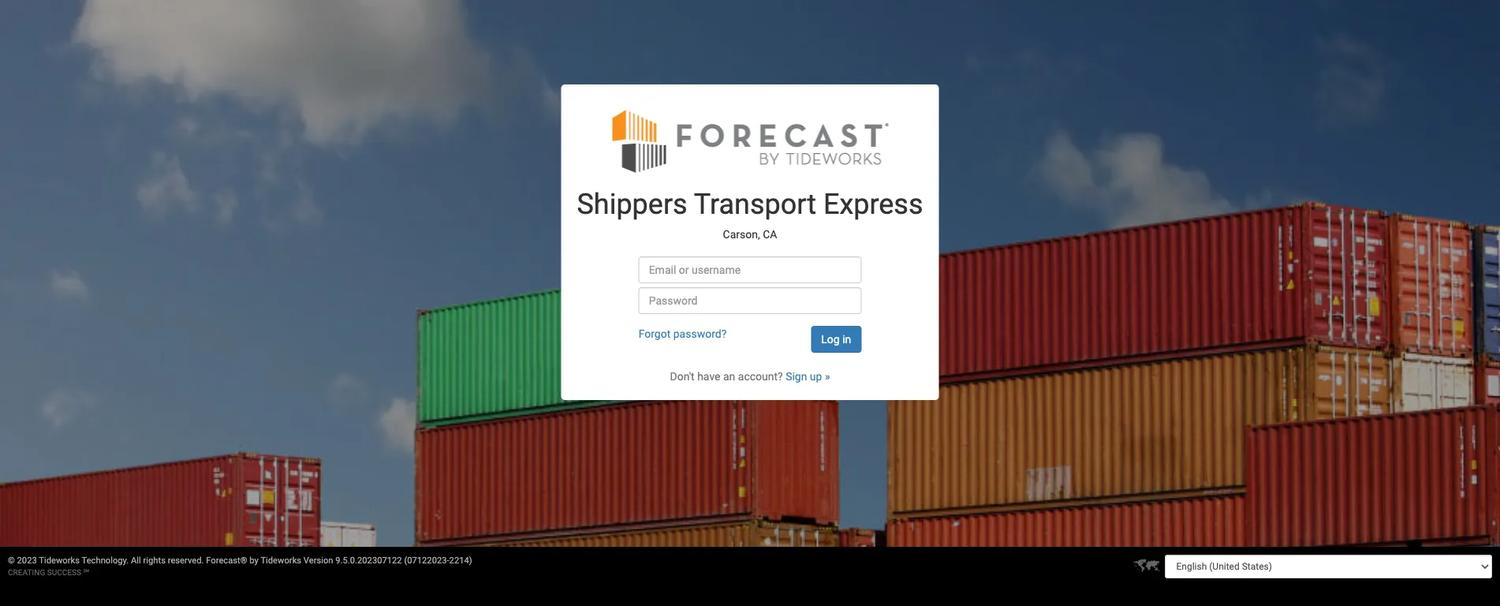 Task type: vqa. For each thing, say whether or not it's contained in the screenshot.
Creating
yes



Task type: describe. For each thing, give the bounding box(es) containing it.
forecast® by tideworks image
[[612, 108, 889, 174]]

sign up » link
[[786, 370, 830, 383]]

forecast®
[[206, 556, 247, 566]]

rights
[[143, 556, 166, 566]]

»
[[825, 370, 830, 383]]

creating
[[8, 568, 45, 577]]

carson,
[[723, 228, 760, 241]]

Password password field
[[639, 287, 862, 314]]

version
[[304, 556, 333, 566]]

Email or username text field
[[639, 257, 862, 283]]

©
[[8, 556, 15, 566]]

℠
[[83, 568, 89, 577]]

ca
[[763, 228, 778, 241]]

sign
[[786, 370, 808, 383]]

2023
[[17, 556, 37, 566]]

success
[[47, 568, 81, 577]]

don't
[[670, 370, 695, 383]]

shippers transport express carson, ca
[[577, 188, 924, 241]]

log in button
[[811, 326, 862, 353]]

express
[[824, 188, 924, 221]]

reserved.
[[168, 556, 204, 566]]

forgot password? log in
[[639, 328, 852, 346]]

9.5.0.202307122
[[336, 556, 402, 566]]

have
[[698, 370, 721, 383]]



Task type: locate. For each thing, give the bounding box(es) containing it.
transport
[[694, 188, 817, 221]]

2 tideworks from the left
[[261, 556, 302, 566]]

an
[[724, 370, 736, 383]]

2214)
[[449, 556, 472, 566]]

in
[[843, 333, 852, 346]]

shippers
[[577, 188, 688, 221]]

all
[[131, 556, 141, 566]]

(07122023-
[[404, 556, 449, 566]]

by
[[250, 556, 259, 566]]

forgot
[[639, 328, 671, 340]]

log
[[822, 333, 840, 346]]

up
[[810, 370, 823, 383]]

0 horizontal spatial tideworks
[[39, 556, 80, 566]]

tideworks right by on the left bottom of the page
[[261, 556, 302, 566]]

tideworks up "success"
[[39, 556, 80, 566]]

1 tideworks from the left
[[39, 556, 80, 566]]

don't have an account? sign up »
[[670, 370, 830, 383]]

tideworks
[[39, 556, 80, 566], [261, 556, 302, 566]]

1 horizontal spatial tideworks
[[261, 556, 302, 566]]

technology.
[[82, 556, 129, 566]]

forgot password? link
[[639, 328, 727, 340]]

password?
[[674, 328, 727, 340]]

account?
[[738, 370, 783, 383]]

© 2023 tideworks technology. all rights reserved. forecast® by tideworks version 9.5.0.202307122 (07122023-2214) creating success ℠
[[8, 556, 472, 577]]



